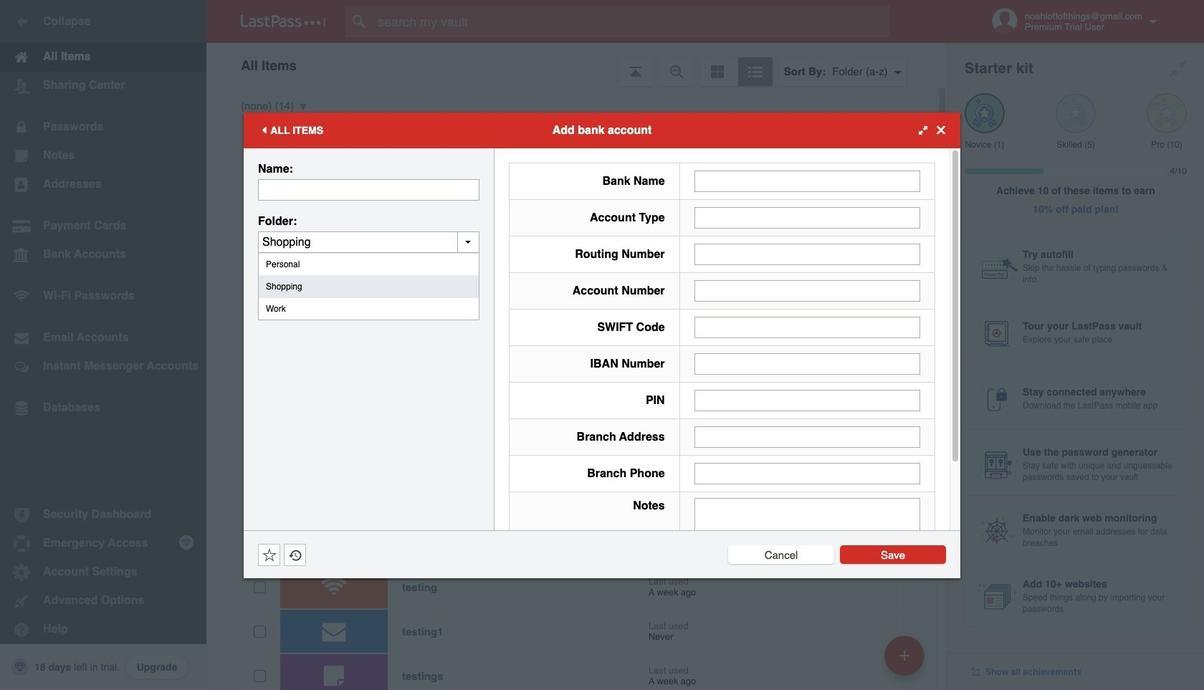 Task type: describe. For each thing, give the bounding box(es) containing it.
Search search field
[[346, 6, 918, 37]]

new item image
[[900, 651, 910, 661]]

main navigation navigation
[[0, 0, 206, 690]]

lastpass image
[[241, 15, 325, 28]]

new item navigation
[[880, 632, 933, 690]]



Task type: vqa. For each thing, say whether or not it's contained in the screenshot.
the Main content main content
no



Task type: locate. For each thing, give the bounding box(es) containing it.
None text field
[[258, 179, 480, 200], [694, 207, 920, 228], [694, 243, 920, 265], [694, 316, 920, 338], [694, 353, 920, 375], [694, 390, 920, 411], [694, 463, 920, 484], [258, 179, 480, 200], [694, 207, 920, 228], [694, 243, 920, 265], [694, 316, 920, 338], [694, 353, 920, 375], [694, 390, 920, 411], [694, 463, 920, 484]]

search my vault text field
[[346, 6, 918, 37]]

None text field
[[694, 170, 920, 192], [258, 231, 480, 253], [694, 280, 920, 301], [694, 426, 920, 448], [694, 498, 920, 587], [694, 170, 920, 192], [258, 231, 480, 253], [694, 280, 920, 301], [694, 426, 920, 448], [694, 498, 920, 587]]

dialog
[[244, 112, 961, 596]]

vault options navigation
[[206, 43, 948, 86]]



